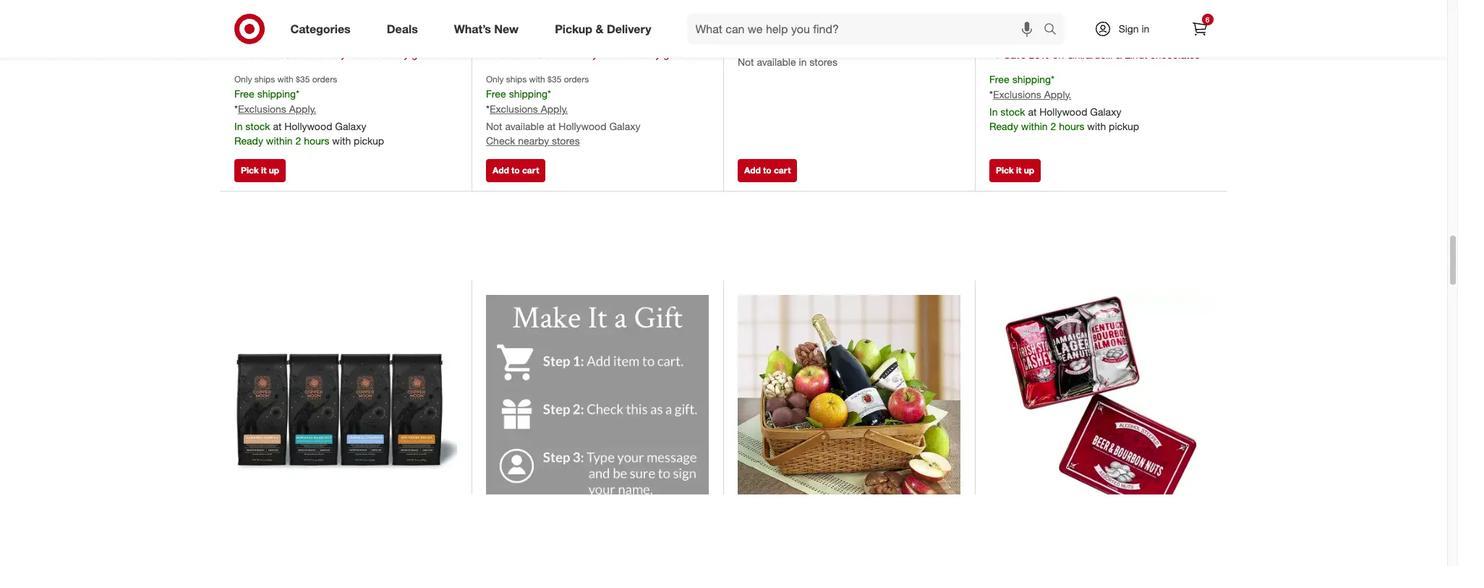 Task type: locate. For each thing, give the bounding box(es) containing it.
1 horizontal spatial 2
[[1051, 120, 1056, 132]]

0 horizontal spatial stores
[[552, 134, 580, 147]]

0 horizontal spatial on
[[298, 48, 309, 60]]

1 horizontal spatial orders
[[564, 74, 589, 85]]

in inside free shipping * * exclusions apply. in stock at  hollywood galaxy ready within 2 hours with pickup
[[989, 105, 998, 118]]

free shipping * * exclusions apply. not available in stores
[[738, 23, 838, 68]]

deals link
[[374, 13, 436, 45]]

apply. inside free shipping * * exclusions apply. not available in stores
[[793, 38, 820, 50]]

hollywood inside free shipping * * exclusions apply. in stock at  hollywood galaxy ready within 2 hours with pickup
[[1040, 105, 1087, 118]]

1 horizontal spatial add to cart button
[[738, 159, 797, 182]]

at inside $13.29 ( $1.95 /ounce at hollywood galaxy
[[989, 32, 997, 43]]

pick it up for $13.29
[[996, 165, 1034, 176]]

apply. inside 'only ships with $35 orders free shipping * * exclusions apply. in stock at  hollywood galaxy ready within 2 hours with pickup'
[[289, 103, 316, 115]]

apply.
[[793, 38, 820, 50], [1044, 88, 1071, 100], [289, 103, 316, 115], [541, 103, 568, 115]]

apply. inside free shipping * * exclusions apply. in stock at  hollywood galaxy ready within 2 hours with pickup
[[1044, 88, 1071, 100]]

copper moon flavored medium roast ground coffee variety pack - 4pk/12oz image
[[234, 295, 457, 518], [234, 295, 457, 518]]

0 horizontal spatial available
[[505, 120, 544, 132]]

$4.99 at hollywood galaxy
[[234, 12, 314, 42]]

0 horizontal spatial add to cart button
[[486, 159, 546, 182]]

0 vertical spatial in
[[989, 105, 998, 118]]

$35 inside 'only ships with $35 orders free shipping * * exclusions apply. in stock at  hollywood galaxy ready within 2 hours with pickup'
[[296, 74, 310, 85]]

pickup inside free shipping * * exclusions apply. in stock at  hollywood galaxy ready within 2 hours with pickup
[[1109, 120, 1139, 132]]

0 vertical spatial hours
[[1059, 120, 1085, 132]]

0 vertical spatial within
[[1021, 120, 1048, 132]]

stores
[[810, 56, 838, 68], [552, 134, 580, 147]]

pick
[[241, 165, 259, 176], [996, 165, 1014, 176]]

2 holiday from the left
[[563, 48, 597, 60]]

0 vertical spatial available
[[757, 56, 796, 68]]

on down pickup
[[549, 48, 561, 60]]

orders down "categories" link
[[312, 74, 337, 85]]

stock
[[1001, 105, 1025, 118], [245, 120, 270, 132]]

2 food from the left
[[600, 48, 621, 60]]

0 horizontal spatial to
[[511, 165, 520, 176]]

galaxy inside $13.29 ( $1.95 /ounce at hollywood galaxy
[[1043, 32, 1069, 43]]

1 add from the left
[[493, 165, 509, 176]]

1 up from the left
[[269, 165, 279, 176]]

$35 inside only ships with $35 orders free shipping * * exclusions apply. not available at hollywood galaxy check nearby stores
[[548, 74, 562, 85]]

0 vertical spatial 2
[[1051, 120, 1056, 132]]

cart
[[522, 165, 539, 176], [774, 165, 791, 176]]

2 $35 from the left
[[548, 74, 562, 85]]

only for $5.49
[[486, 74, 504, 85]]

0 horizontal spatial pick it up button
[[234, 159, 286, 182]]

in right sign
[[1142, 22, 1150, 35]]

up for $4.99
[[269, 165, 279, 176]]

1 horizontal spatial pick it up
[[996, 165, 1034, 176]]

2 gift from the left
[[663, 48, 678, 60]]

1 vertical spatial in
[[234, 120, 243, 132]]

1 ships from the left
[[254, 74, 275, 85]]

1 horizontal spatial only
[[486, 74, 504, 85]]

candy down deals
[[381, 48, 409, 60]]

add to cart button
[[486, 159, 546, 182], [738, 159, 797, 182]]

0 horizontal spatial $35
[[296, 74, 310, 85]]

not
[[738, 56, 754, 68], [486, 120, 502, 132]]

& down 'deals' link
[[372, 48, 378, 60]]

0 horizontal spatial not
[[486, 120, 502, 132]]

1 vertical spatial ready
[[234, 134, 263, 147]]

0 horizontal spatial within
[[266, 134, 293, 147]]

1 save 20% on holiday food & candy gift sets from the left
[[249, 48, 448, 60]]

1 vertical spatial 2
[[295, 134, 301, 147]]

0 horizontal spatial ships
[[254, 74, 275, 85]]

holiday down "categories" link
[[312, 48, 346, 60]]

1 horizontal spatial holiday
[[563, 48, 597, 60]]

0 horizontal spatial in
[[799, 56, 807, 68]]

1 add to cart from the left
[[493, 165, 539, 176]]

holiday down pickup
[[563, 48, 597, 60]]

in
[[1142, 22, 1150, 35], [799, 56, 807, 68]]

2 only from the left
[[486, 74, 504, 85]]

pick it up button for $13.29
[[989, 159, 1041, 182]]

0 horizontal spatial add to cart
[[493, 165, 539, 176]]

up for $13.29
[[1024, 165, 1034, 176]]

orders down pickup
[[564, 74, 589, 85]]

2 orders from the left
[[564, 74, 589, 85]]

save for $4.99
[[249, 48, 271, 60]]

0 horizontal spatial hours
[[304, 134, 329, 147]]

within
[[1021, 120, 1048, 132], [266, 134, 293, 147]]

/ounce
[[1054, 14, 1086, 26]]

with
[[277, 74, 293, 85], [529, 74, 545, 85], [1087, 120, 1106, 132], [332, 134, 351, 147]]

1 horizontal spatial available
[[757, 56, 796, 68]]

0 horizontal spatial save 20% on holiday food & candy gift sets
[[249, 48, 448, 60]]

1 vertical spatial within
[[266, 134, 293, 147]]

1 vertical spatial hours
[[304, 134, 329, 147]]

galaxy inside free shipping * * exclusions apply. in stock at  hollywood galaxy ready within 2 hours with pickup
[[1090, 105, 1121, 118]]

2 add to cart button from the left
[[738, 159, 797, 182]]

0 horizontal spatial up
[[269, 165, 279, 176]]

hours
[[1059, 120, 1085, 132], [304, 134, 329, 147]]

0 horizontal spatial it
[[261, 165, 266, 176]]

1 horizontal spatial save
[[501, 48, 523, 60]]

1 horizontal spatial add
[[744, 165, 761, 176]]

food down "categories" link
[[349, 48, 369, 60]]

0 horizontal spatial stock
[[245, 120, 270, 132]]

food for $4.99
[[349, 48, 369, 60]]

0 vertical spatial ready
[[989, 120, 1018, 132]]

2 inside free shipping * * exclusions apply. in stock at  hollywood galaxy ready within 2 hours with pickup
[[1051, 120, 1056, 132]]

on
[[298, 48, 309, 60], [549, 48, 561, 60], [1053, 48, 1064, 61]]

available
[[757, 56, 796, 68], [505, 120, 544, 132]]

2 horizontal spatial on
[[1053, 48, 1064, 61]]

1 horizontal spatial within
[[1021, 120, 1048, 132]]

free inside 'only ships with $35 orders free shipping * * exclusions apply. in stock at  hollywood galaxy ready within 2 hours with pickup'
[[234, 88, 254, 100]]

gift down 'deals' link
[[412, 48, 426, 60]]

1 horizontal spatial in
[[989, 105, 998, 118]]

0 vertical spatial stores
[[810, 56, 838, 68]]

save 20% on holiday food & candy gift sets
[[249, 48, 448, 60], [501, 48, 700, 60]]

1 vertical spatial available
[[505, 120, 544, 132]]

available inside free shipping * * exclusions apply. not available in stores
[[757, 56, 796, 68]]

stores down the what can we help you find? suggestions appear below search box
[[810, 56, 838, 68]]

deals
[[387, 21, 418, 36]]

1 horizontal spatial sets
[[681, 48, 700, 60]]

not inside only ships with $35 orders free shipping * * exclusions apply. not available at hollywood galaxy check nearby stores
[[486, 120, 502, 132]]

only
[[234, 74, 252, 85], [486, 74, 504, 85]]

0 horizontal spatial orders
[[312, 74, 337, 85]]

0 horizontal spatial pickup
[[354, 134, 384, 147]]

holiday
[[312, 48, 346, 60], [563, 48, 597, 60]]

it
[[261, 165, 266, 176], [1016, 165, 1022, 176]]

2 ships from the left
[[506, 74, 527, 85]]

1 sets from the left
[[429, 48, 448, 60]]

1 pick from the left
[[241, 165, 259, 176]]

1 gift from the left
[[412, 48, 426, 60]]

ships inside only ships with $35 orders free shipping * * exclusions apply. not available at hollywood galaxy check nearby stores
[[506, 74, 527, 85]]

0 horizontal spatial add
[[493, 165, 509, 176]]

20% down $4.99 at hollywood galaxy
[[274, 48, 295, 60]]

$5.49 at hollywood galaxy
[[486, 12, 566, 42]]

sets for $5.49
[[681, 48, 700, 60]]

1 candy from the left
[[381, 48, 409, 60]]

1 horizontal spatial not
[[738, 56, 754, 68]]

1 horizontal spatial hours
[[1059, 120, 1085, 132]]

1 vertical spatial stores
[[552, 134, 580, 147]]

2 sets from the left
[[681, 48, 700, 60]]

free shipping * * exclusions apply. in stock at  hollywood galaxy ready within 2 hours with pickup
[[989, 73, 1139, 132]]

gift down pickup & delivery link
[[663, 48, 678, 60]]

$35 for $5.49
[[548, 74, 562, 85]]

20% for $4.99
[[274, 48, 295, 60]]

greatfoods meat and cheese gift basket image
[[486, 295, 709, 518], [486, 295, 709, 518]]

1 only from the left
[[234, 74, 252, 85]]

1 horizontal spatial in
[[1142, 22, 1150, 35]]

sets
[[429, 48, 448, 60], [681, 48, 700, 60]]

1 horizontal spatial save 20% on holiday food & candy gift sets
[[501, 48, 700, 60]]

pickup
[[1109, 120, 1139, 132], [354, 134, 384, 147]]

1 vertical spatial stock
[[245, 120, 270, 132]]

free inside free shipping * * exclusions apply. not available in stores
[[738, 23, 758, 35]]

ready inside 'only ships with $35 orders free shipping * * exclusions apply. in stock at  hollywood galaxy ready within 2 hours with pickup'
[[234, 134, 263, 147]]

ghirardelli
[[1067, 48, 1113, 61]]

0 horizontal spatial pick
[[241, 165, 259, 176]]

1 holiday from the left
[[312, 48, 346, 60]]

0 vertical spatial stock
[[1001, 105, 1025, 118]]

20% down $13.29 ( $1.95 /ounce at hollywood galaxy
[[1029, 48, 1050, 61]]

0 vertical spatial in
[[1142, 22, 1150, 35]]

1 pick it up button from the left
[[234, 159, 286, 182]]

0 vertical spatial pickup
[[1109, 120, 1139, 132]]

on down search button
[[1053, 48, 1064, 61]]

it for $4.99
[[261, 165, 266, 176]]

food down pickup & delivery link
[[600, 48, 621, 60]]

ships
[[254, 74, 275, 85], [506, 74, 527, 85]]

1 horizontal spatial ships
[[506, 74, 527, 85]]

stores inside free shipping * * exclusions apply. not available in stores
[[810, 56, 838, 68]]

1 $35 from the left
[[296, 74, 310, 85]]

on down categories
[[298, 48, 309, 60]]

$13.29 ( $1.95 /ounce at hollywood galaxy
[[989, 12, 1086, 43]]

only inside 'only ships with $35 orders free shipping * * exclusions apply. in stock at  hollywood galaxy ready within 2 hours with pickup'
[[234, 74, 252, 85]]

galaxy inside 'only ships with $35 orders free shipping * * exclusions apply. in stock at  hollywood galaxy ready within 2 hours with pickup'
[[335, 120, 366, 132]]

stores right the nearby
[[552, 134, 580, 147]]

orders inside 'only ships with $35 orders free shipping * * exclusions apply. in stock at  hollywood galaxy ready within 2 hours with pickup'
[[312, 74, 337, 85]]

20%
[[274, 48, 295, 60], [526, 48, 546, 60], [1029, 48, 1050, 61]]

save 20% on holiday food & candy gift sets down pickup & delivery
[[501, 48, 700, 60]]

pick it up button
[[234, 159, 286, 182], [989, 159, 1041, 182]]

0 horizontal spatial candy
[[381, 48, 409, 60]]

2 up from the left
[[1024, 165, 1034, 176]]

pick for $13.29
[[996, 165, 1014, 176]]

free inside only ships with $35 orders free shipping * * exclusions apply. not available at hollywood galaxy check nearby stores
[[486, 88, 506, 100]]

1 horizontal spatial cart
[[774, 165, 791, 176]]

(
[[1027, 14, 1030, 26]]

1 horizontal spatial pickup
[[1109, 120, 1139, 132]]

1 horizontal spatial it
[[1016, 165, 1022, 176]]

save down $13.29 ( $1.95 /ounce at hollywood galaxy
[[1004, 48, 1026, 61]]

only inside only ships with $35 orders free shipping * * exclusions apply. not available at hollywood galaxy check nearby stores
[[486, 74, 504, 85]]

1 horizontal spatial on
[[549, 48, 561, 60]]

$35 down pickup
[[548, 74, 562, 85]]

exclusions inside 'only ships with $35 orders free shipping * * exclusions apply. in stock at  hollywood galaxy ready within 2 hours with pickup'
[[238, 103, 286, 115]]

lindt
[[1125, 48, 1147, 61]]

1 vertical spatial in
[[799, 56, 807, 68]]

save 20% on holiday food & candy gift sets for $4.99
[[249, 48, 448, 60]]

0 horizontal spatial pick it up
[[241, 165, 279, 176]]

1 vertical spatial not
[[486, 120, 502, 132]]

1 horizontal spatial pick
[[996, 165, 1014, 176]]

pickup & delivery link
[[543, 13, 669, 45]]

save
[[249, 48, 271, 60], [501, 48, 523, 60], [1004, 48, 1026, 61]]

search
[[1037, 23, 1072, 37]]

2 pick it up button from the left
[[989, 159, 1041, 182]]

1 horizontal spatial 20%
[[526, 48, 546, 60]]

ships down $4.99 at hollywood galaxy
[[254, 74, 275, 85]]

save 20% on holiday food & candy gift sets down "categories" link
[[249, 48, 448, 60]]

2 pick from the left
[[996, 165, 1014, 176]]

1 horizontal spatial gift
[[663, 48, 678, 60]]

0 horizontal spatial food
[[349, 48, 369, 60]]

pick it up
[[241, 165, 279, 176], [996, 165, 1034, 176]]

2 save 20% on holiday food & candy gift sets from the left
[[501, 48, 700, 60]]

0 horizontal spatial gift
[[412, 48, 426, 60]]

only down $4.99
[[234, 74, 252, 85]]

orders inside only ships with $35 orders free shipping * * exclusions apply. not available at hollywood galaxy check nearby stores
[[564, 74, 589, 85]]

gift
[[412, 48, 426, 60], [663, 48, 678, 60]]

1 horizontal spatial add to cart
[[744, 165, 791, 176]]

with inside only ships with $35 orders free shipping * * exclusions apply. not available at hollywood galaxy check nearby stores
[[529, 74, 545, 85]]

ready inside free shipping * * exclusions apply. in stock at  hollywood galaxy ready within 2 hours with pickup
[[989, 120, 1018, 132]]

to
[[511, 165, 520, 176], [763, 165, 771, 176]]

orders
[[312, 74, 337, 85], [564, 74, 589, 85]]

galaxy inside only ships with $35 orders free shipping * * exclusions apply. not available at hollywood galaxy check nearby stores
[[609, 120, 640, 132]]

only down what's new link
[[486, 74, 504, 85]]

hollywood inside $13.29 ( $1.95 /ounce at hollywood galaxy
[[999, 32, 1040, 43]]

0 horizontal spatial 2
[[295, 134, 301, 147]]

pickup
[[555, 21, 592, 36]]

& right pickup
[[596, 21, 604, 36]]

0 horizontal spatial 20%
[[274, 48, 295, 60]]

at
[[234, 31, 242, 42], [486, 31, 493, 42], [989, 32, 997, 43], [1028, 105, 1037, 118], [273, 120, 282, 132], [547, 120, 556, 132]]

2 to from the left
[[763, 165, 771, 176]]

in inside sign in link
[[1142, 22, 1150, 35]]

0 horizontal spatial sets
[[429, 48, 448, 60]]

galaxy
[[288, 31, 314, 42], [539, 31, 566, 42], [1043, 32, 1069, 43], [1090, 105, 1121, 118], [335, 120, 366, 132], [609, 120, 640, 132]]

$13.29
[[989, 12, 1024, 27]]

1 vertical spatial pickup
[[354, 134, 384, 147]]

1 horizontal spatial $35
[[548, 74, 562, 85]]

galaxy inside $4.99 at hollywood galaxy
[[288, 31, 314, 42]]

0 horizontal spatial save
[[249, 48, 271, 60]]

hollywood
[[244, 31, 285, 42], [496, 31, 537, 42], [999, 32, 1040, 43], [1040, 105, 1087, 118], [284, 120, 332, 132], [559, 120, 607, 132]]

ships down new
[[506, 74, 527, 85]]

save down $4.99 at hollywood galaxy
[[249, 48, 271, 60]]

candy down delivery
[[633, 48, 661, 60]]

hollywood inside 'only ships with $35 orders free shipping * * exclusions apply. in stock at  hollywood galaxy ready within 2 hours with pickup'
[[284, 120, 332, 132]]

exclusions apply. link
[[741, 38, 820, 50], [993, 88, 1071, 100], [238, 103, 316, 115], [490, 103, 568, 115]]

food
[[349, 48, 369, 60], [600, 48, 621, 60]]

0 horizontal spatial only
[[234, 74, 252, 85]]

& inside pickup & delivery link
[[596, 21, 604, 36]]

up
[[269, 165, 279, 176], [1024, 165, 1034, 176]]

in down the what can we help you find? suggestions appear below search box
[[799, 56, 807, 68]]

ready
[[989, 120, 1018, 132], [234, 134, 263, 147]]

exclusions inside only ships with $35 orders free shipping * * exclusions apply. not available at hollywood galaxy check nearby stores
[[490, 103, 538, 115]]

ships inside 'only ships with $35 orders free shipping * * exclusions apply. in stock at  hollywood galaxy ready within 2 hours with pickup'
[[254, 74, 275, 85]]

What can we help you find? suggestions appear below search field
[[687, 13, 1047, 45]]

1 horizontal spatial food
[[600, 48, 621, 60]]

2 it from the left
[[1016, 165, 1022, 176]]

2
[[1051, 120, 1056, 132], [295, 134, 301, 147]]

2 add to cart from the left
[[744, 165, 791, 176]]

&
[[596, 21, 604, 36], [372, 48, 378, 60], [624, 48, 630, 60], [1116, 48, 1122, 61]]

within inside 'only ships with $35 orders free shipping * * exclusions apply. in stock at  hollywood galaxy ready within 2 hours with pickup'
[[266, 134, 293, 147]]

in inside 'only ships with $35 orders free shipping * * exclusions apply. in stock at  hollywood galaxy ready within 2 hours with pickup'
[[234, 120, 243, 132]]

on for $4.99
[[298, 48, 309, 60]]

add
[[493, 165, 509, 176], [744, 165, 761, 176]]

0 vertical spatial not
[[738, 56, 754, 68]]

1 horizontal spatial ready
[[989, 120, 1018, 132]]

1 orders from the left
[[312, 74, 337, 85]]

only ships with $35 orders free shipping * * exclusions apply. not available at hollywood galaxy check nearby stores
[[486, 74, 640, 147]]

1 horizontal spatial to
[[763, 165, 771, 176]]

free
[[738, 23, 758, 35], [989, 73, 1010, 85], [234, 88, 254, 100], [486, 88, 506, 100]]

1 horizontal spatial stock
[[1001, 105, 1025, 118]]

0 horizontal spatial cart
[[522, 165, 539, 176]]

0 horizontal spatial holiday
[[312, 48, 346, 60]]

save down new
[[501, 48, 523, 60]]

1 it from the left
[[261, 165, 266, 176]]

add to cart
[[493, 165, 539, 176], [744, 165, 791, 176]]

only ships with $35 orders free shipping * * exclusions apply. in stock at  hollywood galaxy ready within 2 hours with pickup
[[234, 74, 384, 147]]

1 horizontal spatial up
[[1024, 165, 1034, 176]]

shipping
[[761, 23, 799, 35], [1012, 73, 1051, 85], [257, 88, 296, 100], [509, 88, 548, 100]]

*
[[799, 23, 803, 35], [738, 38, 741, 50], [1051, 73, 1055, 85], [296, 88, 299, 100], [548, 88, 551, 100], [989, 88, 993, 100], [234, 103, 238, 115], [486, 103, 490, 115]]

exclusions
[[741, 38, 790, 50], [993, 88, 1041, 100], [238, 103, 286, 115], [490, 103, 538, 115]]

at inside $5.49 at hollywood galaxy
[[486, 31, 493, 42]]

in
[[989, 105, 998, 118], [234, 120, 243, 132]]

candy
[[381, 48, 409, 60], [633, 48, 661, 60]]

check nearby stores button
[[486, 134, 580, 148]]

6
[[1206, 15, 1210, 24]]

1 horizontal spatial candy
[[633, 48, 661, 60]]

20% for $5.49
[[526, 48, 546, 60]]

1 food from the left
[[349, 48, 369, 60]]

orders for $5.49
[[564, 74, 589, 85]]

0 horizontal spatial in
[[234, 120, 243, 132]]

greatfoods trio of liquor nuts gift tin image
[[989, 295, 1213, 519], [989, 295, 1213, 519]]

greatfoods fruit gift basket image
[[738, 295, 961, 518], [738, 295, 961, 518]]

exclusions inside free shipping * * exclusions apply. not available in stores
[[741, 38, 790, 50]]

hollywood inside $5.49 at hollywood galaxy
[[496, 31, 537, 42]]

20% down $5.49 at hollywood galaxy
[[526, 48, 546, 60]]

1 pick it up from the left
[[241, 165, 279, 176]]

1 horizontal spatial stores
[[810, 56, 838, 68]]

$35 down categories
[[296, 74, 310, 85]]

2 cart from the left
[[774, 165, 791, 176]]

$35
[[296, 74, 310, 85], [548, 74, 562, 85]]

gift for $5.49
[[663, 48, 678, 60]]

1 horizontal spatial pick it up button
[[989, 159, 1041, 182]]

2 candy from the left
[[633, 48, 661, 60]]

2 pick it up from the left
[[996, 165, 1034, 176]]

0 horizontal spatial ready
[[234, 134, 263, 147]]

on for $5.49
[[549, 48, 561, 60]]



Task type: vqa. For each thing, say whether or not it's contained in the screenshot.
"or"
no



Task type: describe. For each thing, give the bounding box(es) containing it.
what's new
[[454, 21, 519, 36]]

save 20% on ghirardelli & lindt chocolates
[[1004, 48, 1200, 61]]

with inside free shipping * * exclusions apply. in stock at  hollywood galaxy ready within 2 hours with pickup
[[1087, 120, 1106, 132]]

search button
[[1037, 13, 1072, 48]]

it for $13.29
[[1016, 165, 1022, 176]]

pickup & delivery
[[555, 21, 651, 36]]

sign in link
[[1082, 13, 1172, 45]]

at inside only ships with $35 orders free shipping * * exclusions apply. not available at hollywood galaxy check nearby stores
[[547, 120, 556, 132]]

delivery
[[607, 21, 651, 36]]

stores inside only ships with $35 orders free shipping * * exclusions apply. not available at hollywood galaxy check nearby stores
[[552, 134, 580, 147]]

check
[[486, 134, 515, 147]]

hours inside 'only ships with $35 orders free shipping * * exclusions apply. in stock at  hollywood galaxy ready within 2 hours with pickup'
[[304, 134, 329, 147]]

holiday for $5.49
[[563, 48, 597, 60]]

2 inside 'only ships with $35 orders free shipping * * exclusions apply. in stock at  hollywood galaxy ready within 2 hours with pickup'
[[295, 134, 301, 147]]

2 horizontal spatial 20%
[[1029, 48, 1050, 61]]

at inside 'only ships with $35 orders free shipping * * exclusions apply. in stock at  hollywood galaxy ready within 2 hours with pickup'
[[273, 120, 282, 132]]

at inside $4.99 at hollywood galaxy
[[234, 31, 242, 42]]

galaxy inside $5.49 at hollywood galaxy
[[539, 31, 566, 42]]

available inside only ships with $35 orders free shipping * * exclusions apply. not available at hollywood galaxy check nearby stores
[[505, 120, 544, 132]]

in inside free shipping * * exclusions apply. not available in stores
[[799, 56, 807, 68]]

$5.49
[[486, 12, 514, 26]]

6 link
[[1184, 13, 1215, 45]]

new
[[494, 21, 519, 36]]

candy for $5.49
[[633, 48, 661, 60]]

sign in
[[1119, 22, 1150, 35]]

& down delivery
[[624, 48, 630, 60]]

within inside free shipping * * exclusions apply. in stock at  hollywood galaxy ready within 2 hours with pickup
[[1021, 120, 1048, 132]]

shipping inside free shipping * * exclusions apply. in stock at  hollywood galaxy ready within 2 hours with pickup
[[1012, 73, 1051, 85]]

free inside free shipping * * exclusions apply. in stock at  hollywood galaxy ready within 2 hours with pickup
[[989, 73, 1010, 85]]

shipping inside only ships with $35 orders free shipping * * exclusions apply. not available at hollywood galaxy check nearby stores
[[509, 88, 548, 100]]

orders for $4.99
[[312, 74, 337, 85]]

$35 for $4.99
[[296, 74, 310, 85]]

pickup inside 'only ships with $35 orders free shipping * * exclusions apply. in stock at  hollywood galaxy ready within 2 hours with pickup'
[[354, 134, 384, 147]]

hours inside free shipping * * exclusions apply. in stock at  hollywood galaxy ready within 2 hours with pickup
[[1059, 120, 1085, 132]]

1 cart from the left
[[522, 165, 539, 176]]

sign
[[1119, 22, 1139, 35]]

save for $5.49
[[501, 48, 523, 60]]

shipping inside free shipping * * exclusions apply. not available in stores
[[761, 23, 799, 35]]

1 to from the left
[[511, 165, 520, 176]]

holiday for $4.99
[[312, 48, 346, 60]]

chocolates
[[1150, 48, 1200, 61]]

apply. inside only ships with $35 orders free shipping * * exclusions apply. not available at hollywood galaxy check nearby stores
[[541, 103, 568, 115]]

& left 'lindt'
[[1116, 48, 1122, 61]]

stock inside free shipping * * exclusions apply. in stock at  hollywood galaxy ready within 2 hours with pickup
[[1001, 105, 1025, 118]]

at inside free shipping * * exclusions apply. in stock at  hollywood galaxy ready within 2 hours with pickup
[[1028, 105, 1037, 118]]

categories
[[290, 21, 351, 36]]

ships for $5.49
[[506, 74, 527, 85]]

categories link
[[278, 13, 369, 45]]

shipping inside 'only ships with $35 orders free shipping * * exclusions apply. in stock at  hollywood galaxy ready within 2 hours with pickup'
[[257, 88, 296, 100]]

candy for $4.99
[[381, 48, 409, 60]]

pick it up for $4.99
[[241, 165, 279, 176]]

exclusions inside free shipping * * exclusions apply. in stock at  hollywood galaxy ready within 2 hours with pickup
[[993, 88, 1041, 100]]

pick it up button for $4.99
[[234, 159, 286, 182]]

2 horizontal spatial save
[[1004, 48, 1026, 61]]

save 20% on holiday food & candy gift sets for $5.49
[[501, 48, 700, 60]]

pick for $4.99
[[241, 165, 259, 176]]

what's
[[454, 21, 491, 36]]

hollywood inside only ships with $35 orders free shipping * * exclusions apply. not available at hollywood galaxy check nearby stores
[[559, 120, 607, 132]]

food for $5.49
[[600, 48, 621, 60]]

what's new link
[[442, 13, 537, 45]]

nearby
[[518, 134, 549, 147]]

gift for $4.99
[[412, 48, 426, 60]]

ships for $4.99
[[254, 74, 275, 85]]

hollywood inside $4.99 at hollywood galaxy
[[244, 31, 285, 42]]

2 add from the left
[[744, 165, 761, 176]]

sets for $4.99
[[429, 48, 448, 60]]

$4.99
[[234, 12, 263, 26]]

not inside free shipping * * exclusions apply. not available in stores
[[738, 56, 754, 68]]

only for $4.99
[[234, 74, 252, 85]]

1 add to cart button from the left
[[486, 159, 546, 182]]

stock inside 'only ships with $35 orders free shipping * * exclusions apply. in stock at  hollywood galaxy ready within 2 hours with pickup'
[[245, 120, 270, 132]]

$1.95
[[1030, 14, 1054, 26]]



